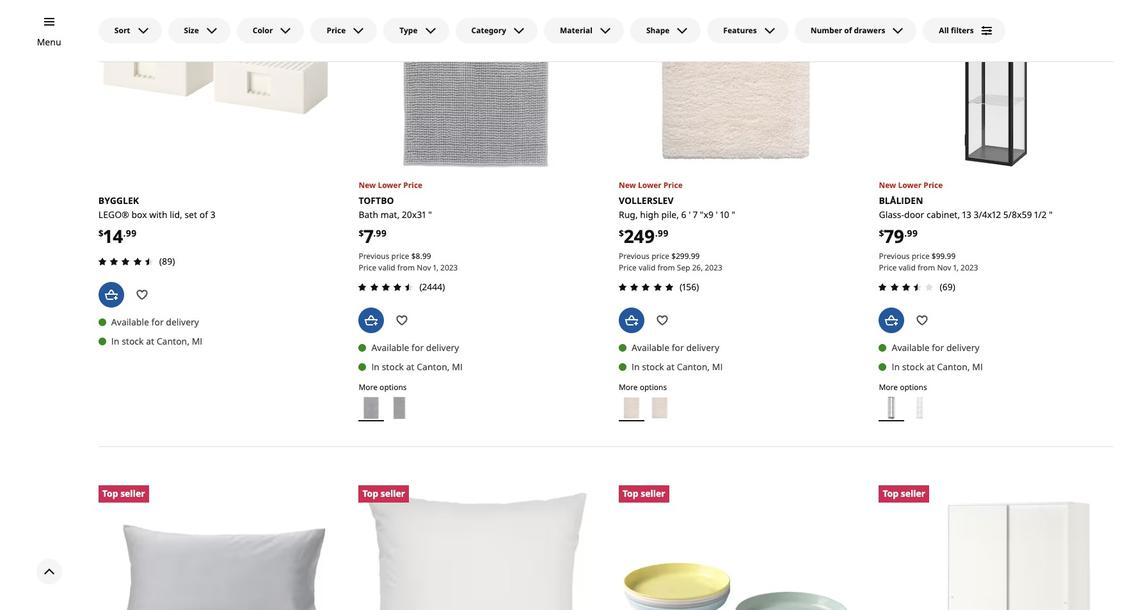 Task type: vqa. For each thing, say whether or not it's contained in the screenshot.


Task type: describe. For each thing, give the bounding box(es) containing it.
(2444)
[[420, 281, 445, 293]]

lid,
[[170, 209, 182, 221]]

new for 79
[[879, 180, 896, 191]]

more for 79
[[879, 382, 898, 393]]

$ inside the previous price $ 99 . 99 price valid from nov 1, 2023
[[932, 251, 936, 262]]

available for 7
[[372, 342, 409, 354]]

mi for 249
[[712, 361, 723, 373]]

at for 14
[[146, 335, 154, 347]]

mi for 79
[[973, 361, 983, 373]]

stock for 14
[[122, 335, 144, 347]]

at for 7
[[406, 361, 415, 373]]

available for 79
[[892, 342, 930, 354]]

bygglek lego® box with lid, set of 3 $ 14 . 99
[[98, 195, 216, 249]]

available for 249
[[632, 342, 670, 354]]

2 top from the left
[[363, 488, 378, 500]]

delivery for 249
[[686, 342, 720, 354]]

all
[[939, 25, 949, 36]]

5/8x59
[[1004, 209, 1032, 221]]

"x9
[[700, 209, 714, 221]]

3 seller from the left
[[641, 488, 665, 500]]

number of drawers button
[[795, 18, 917, 44]]

previous for 79
[[879, 251, 910, 262]]

new for 7
[[359, 180, 376, 191]]

box
[[131, 209, 147, 221]]

in stock at canton, mi for 249
[[632, 361, 723, 373]]

previous for 249
[[619, 251, 650, 262]]

. inside "bygglek lego® box with lid, set of 3 $ 14 . 99"
[[123, 227, 126, 239]]

delivery for 14
[[166, 316, 199, 328]]

available for delivery for 79
[[892, 342, 980, 354]]

1 ' from the left
[[689, 209, 691, 221]]

price inside new lower price vollerslev rug, high pile, 6 ' 7 "x9 ' 10 " $ 249 . 99
[[664, 180, 683, 191]]

review: 4.5 out of 5 stars. total reviews: 89 image
[[95, 254, 157, 269]]

1 top from the left
[[102, 488, 118, 500]]

number
[[811, 25, 843, 36]]

3/4x12
[[974, 209, 1001, 221]]

new lower price vollerslev rug, high pile, 6 ' 7 "x9 ' 10 " $ 249 . 99
[[619, 180, 736, 249]]

glass-
[[879, 209, 905, 221]]

lower for 7
[[378, 180, 401, 191]]

7 for 7
[[364, 224, 373, 249]]

2 top seller from the left
[[363, 488, 405, 500]]

more for 7
[[359, 382, 378, 393]]

vollerslev
[[619, 195, 674, 207]]

for for 249
[[672, 342, 684, 354]]

99 inside new lower price blåliden glass-door cabinet, 13 3/4x12 5/8x59 1/2 " $ 79 . 99
[[907, 227, 918, 239]]

mi for 14
[[192, 335, 203, 347]]

previous for 7
[[359, 251, 390, 262]]

in stock at canton, mi for 7
[[372, 361, 463, 373]]

. inside new lower price toftbo bath mat, 20x31 " $ 7 . 99
[[373, 227, 376, 239]]

from for 7
[[397, 263, 415, 274]]

available for delivery for 7
[[372, 342, 459, 354]]

review: 4.8 out of 5 stars. total reviews: 156 image
[[615, 280, 677, 295]]

4 top seller from the left
[[883, 488, 926, 500]]

pile,
[[662, 209, 679, 221]]

stock for 79
[[902, 361, 924, 373]]

review: 3.4 out of 5 stars. total reviews: 69 image
[[875, 280, 937, 295]]

shape button
[[630, 18, 701, 44]]

4 seller from the left
[[901, 488, 926, 500]]

material button
[[544, 18, 624, 44]]

price for 79
[[912, 251, 930, 262]]

options for 79
[[900, 382, 927, 393]]

price for 7
[[392, 251, 409, 262]]

2023 for 79
[[961, 263, 978, 274]]

price inside the previous price $ 99 . 99 price valid from nov 1, 2023
[[879, 263, 897, 274]]

1/2
[[1035, 209, 1047, 221]]

$ inside new lower price blåliden glass-door cabinet, 13 3/4x12 5/8x59 1/2 " $ 79 . 99
[[879, 227, 884, 239]]

. inside new lower price blåliden glass-door cabinet, 13 3/4x12 5/8x59 1/2 " $ 79 . 99
[[905, 227, 907, 239]]

canton, for 7
[[417, 361, 450, 373]]

in for 79
[[892, 361, 900, 373]]

8
[[416, 251, 420, 262]]

more for 249
[[619, 382, 638, 393]]

for for 14
[[151, 316, 164, 328]]

2 ' from the left
[[716, 209, 718, 221]]

$ inside new lower price toftbo bath mat, 20x31 " $ 7 . 99
[[359, 227, 364, 239]]

size button
[[168, 18, 230, 44]]

4 top from the left
[[883, 488, 899, 500]]

in for 7
[[372, 361, 380, 373]]

sort button
[[98, 18, 162, 44]]

79
[[884, 224, 905, 249]]

canton, for 79
[[937, 361, 970, 373]]

price for 249
[[652, 251, 670, 262]]

$ inside "bygglek lego® box with lid, set of 3 $ 14 . 99"
[[98, 227, 104, 239]]

canton, for 249
[[677, 361, 710, 373]]

3 top from the left
[[623, 488, 639, 500]]

. inside previous price $ 299 . 99 price valid from sep 26, 2023
[[689, 251, 691, 262]]

lego®
[[98, 209, 129, 221]]

price inside popup button
[[327, 25, 346, 36]]

from for 79
[[918, 263, 935, 274]]

7 for 249
[[693, 209, 698, 221]]

3
[[210, 209, 216, 221]]

door
[[905, 209, 925, 221]]

99 inside previous price $ 299 . 99 price valid from sep 26, 2023
[[691, 251, 700, 262]]

lower for 249
[[638, 180, 662, 191]]

features
[[724, 25, 757, 36]]

review: 4.7 out of 5 stars. total reviews: 2444 image
[[355, 280, 417, 295]]

10
[[720, 209, 730, 221]]

delivery for 7
[[426, 342, 459, 354]]

canton, for 14
[[157, 335, 189, 347]]

blåliden
[[879, 195, 923, 207]]

number of drawers
[[811, 25, 886, 36]]



Task type: locate. For each thing, give the bounding box(es) containing it.
0 horizontal spatial 7
[[364, 224, 373, 249]]

1, for 79
[[954, 263, 959, 274]]

filters
[[951, 25, 974, 36]]

1, inside the previous price $ 99 . 99 price valid from nov 1, 2023
[[954, 263, 959, 274]]

nov up (69)
[[937, 263, 952, 274]]

options for 7
[[380, 382, 407, 393]]

. up (2444)
[[420, 251, 422, 262]]

delivery down (69)
[[947, 342, 980, 354]]

at for 79
[[927, 361, 935, 373]]

canton,
[[157, 335, 189, 347], [677, 361, 710, 373], [417, 361, 450, 373], [937, 361, 970, 373]]

valid inside previous price $ 299 . 99 price valid from sep 26, 2023
[[639, 263, 656, 274]]

new lower price blåliden glass-door cabinet, 13 3/4x12 5/8x59 1/2 " $ 79 . 99
[[879, 180, 1053, 249]]

2 " from the left
[[428, 209, 432, 221]]

0 horizontal spatial valid
[[379, 263, 395, 274]]

1 horizontal spatial lower
[[638, 180, 662, 191]]

0 horizontal spatial of
[[200, 209, 208, 221]]

1 vertical spatial of
[[200, 209, 208, 221]]

0 horizontal spatial 1,
[[433, 263, 439, 274]]

available for delivery down (69)
[[892, 342, 980, 354]]

2 horizontal spatial price
[[912, 251, 930, 262]]

1 horizontal spatial new
[[619, 180, 636, 191]]

99 inside "bygglek lego® box with lid, set of 3 $ 14 . 99"
[[126, 227, 137, 239]]

price inside previous price $ 299 . 99 price valid from sep 26, 2023
[[619, 263, 637, 274]]

previous down 249
[[619, 251, 650, 262]]

valid for 79
[[899, 263, 916, 274]]

2023 down 13
[[961, 263, 978, 274]]

available for delivery down (156) on the right of page
[[632, 342, 720, 354]]

1, up (69)
[[954, 263, 959, 274]]

cabinet,
[[927, 209, 960, 221]]

(69)
[[940, 281, 956, 293]]

available for delivery
[[111, 316, 199, 328], [632, 342, 720, 354], [372, 342, 459, 354], [892, 342, 980, 354]]

at for 249
[[667, 361, 675, 373]]

price inside new lower price blåliden glass-door cabinet, 13 3/4x12 5/8x59 1/2 " $ 79 . 99
[[924, 180, 943, 191]]

.
[[123, 227, 126, 239], [655, 227, 658, 239], [373, 227, 376, 239], [905, 227, 907, 239], [689, 251, 691, 262], [420, 251, 422, 262], [945, 251, 947, 262]]

1 new from the left
[[619, 180, 636, 191]]

0 horizontal spatial from
[[397, 263, 415, 274]]

. inside previous price $ 8 . 99 price valid from nov 1, 2023
[[420, 251, 422, 262]]

delivery
[[166, 316, 199, 328], [686, 342, 720, 354], [426, 342, 459, 354], [947, 342, 980, 354]]

1 options from the left
[[640, 382, 667, 393]]

20x31
[[402, 209, 426, 221]]

lower
[[638, 180, 662, 191], [378, 180, 401, 191], [898, 180, 922, 191]]

valid inside previous price $ 8 . 99 price valid from nov 1, 2023
[[379, 263, 395, 274]]

" inside new lower price vollerslev rug, high pile, 6 ' 7 "x9 ' 10 " $ 249 . 99
[[732, 209, 736, 221]]

price left 8
[[392, 251, 409, 262]]

from up review: 3.4 out of 5 stars. total reviews: 69 image
[[918, 263, 935, 274]]

1 more options from the left
[[619, 382, 667, 393]]

1 horizontal spatial 1,
[[954, 263, 959, 274]]

lower for 79
[[898, 180, 922, 191]]

299
[[676, 251, 689, 262]]

2 horizontal spatial more options
[[879, 382, 927, 393]]

2 2023 from the left
[[441, 263, 458, 274]]

lower up blåliden
[[898, 180, 922, 191]]

more options for 249
[[619, 382, 667, 393]]

7 down bath
[[364, 224, 373, 249]]

$
[[98, 227, 104, 239], [619, 227, 624, 239], [359, 227, 364, 239], [879, 227, 884, 239], [672, 251, 676, 262], [411, 251, 416, 262], [932, 251, 936, 262]]

1 " from the left
[[732, 209, 736, 221]]

1 horizontal spatial nov
[[937, 263, 952, 274]]

0 horizontal spatial lower
[[378, 180, 401, 191]]

1, up (2444)
[[433, 263, 439, 274]]

26,
[[692, 263, 703, 274]]

available down review: 4.5 out of 5 stars. total reviews: 89 image
[[111, 316, 149, 328]]

7 inside new lower price vollerslev rug, high pile, 6 ' 7 "x9 ' 10 " $ 249 . 99
[[693, 209, 698, 221]]

2 nov from the left
[[937, 263, 952, 274]]

3 previous from the left
[[879, 251, 910, 262]]

2023 up (2444)
[[441, 263, 458, 274]]

price left 299
[[652, 251, 670, 262]]

delivery down (89)
[[166, 316, 199, 328]]

set
[[185, 209, 197, 221]]

3 " from the left
[[1049, 209, 1053, 221]]

type
[[400, 25, 418, 36]]

nov for 79
[[937, 263, 952, 274]]

0 horizontal spatial more
[[359, 382, 378, 393]]

delivery for 79
[[947, 342, 980, 354]]

3 top seller from the left
[[623, 488, 665, 500]]

2 lower from the left
[[378, 180, 401, 191]]

2023 right 26,
[[705, 263, 723, 274]]

at
[[146, 335, 154, 347], [667, 361, 675, 373], [406, 361, 415, 373], [927, 361, 935, 373]]

1 horizontal spatial previous
[[619, 251, 650, 262]]

shape
[[646, 25, 670, 36]]

1 horizontal spatial options
[[640, 382, 667, 393]]

" right 10
[[732, 209, 736, 221]]

2 horizontal spatial previous
[[879, 251, 910, 262]]

2 horizontal spatial from
[[918, 263, 935, 274]]

1 horizontal spatial price
[[652, 251, 670, 262]]

for down (69)
[[932, 342, 944, 354]]

material
[[560, 25, 593, 36]]

"
[[732, 209, 736, 221], [428, 209, 432, 221], [1049, 209, 1053, 221]]

new inside new lower price vollerslev rug, high pile, 6 ' 7 "x9 ' 10 " $ 249 . 99
[[619, 180, 636, 191]]

previous inside previous price $ 299 . 99 price valid from sep 26, 2023
[[619, 251, 650, 262]]

previous
[[619, 251, 650, 262], [359, 251, 390, 262], [879, 251, 910, 262]]

249
[[624, 224, 655, 249]]

" right 20x31
[[428, 209, 432, 221]]

color button
[[237, 18, 304, 44]]

more
[[619, 382, 638, 393], [359, 382, 378, 393], [879, 382, 898, 393]]

new up vollerslev
[[619, 180, 636, 191]]

of inside "bygglek lego® box with lid, set of 3 $ 14 . 99"
[[200, 209, 208, 221]]

1, inside previous price $ 8 . 99 price valid from nov 1, 2023
[[433, 263, 439, 274]]

0 vertical spatial of
[[845, 25, 852, 36]]

0 horizontal spatial more options
[[359, 382, 407, 393]]

3 from from the left
[[918, 263, 935, 274]]

valid
[[639, 263, 656, 274], [379, 263, 395, 274], [899, 263, 916, 274]]

. down bath
[[373, 227, 376, 239]]

2 price from the left
[[392, 251, 409, 262]]

13
[[963, 209, 972, 221]]

new up blåliden
[[879, 180, 896, 191]]

nov inside the previous price $ 99 . 99 price valid from nov 1, 2023
[[937, 263, 952, 274]]

0 horizontal spatial "
[[428, 209, 432, 221]]

available
[[111, 316, 149, 328], [632, 342, 670, 354], [372, 342, 409, 354], [892, 342, 930, 354]]

. up (69)
[[945, 251, 947, 262]]

2 valid from the left
[[379, 263, 395, 274]]

new up toftbo
[[359, 180, 376, 191]]

mi
[[192, 335, 203, 347], [712, 361, 723, 373], [452, 361, 463, 373], [973, 361, 983, 373]]

2 horizontal spatial 2023
[[961, 263, 978, 274]]

99 inside new lower price toftbo bath mat, 20x31 " $ 7 . 99
[[376, 227, 387, 239]]

1 horizontal spatial of
[[845, 25, 852, 36]]

2023 for 249
[[705, 263, 723, 274]]

3 lower from the left
[[898, 180, 922, 191]]

99 inside previous price $ 8 . 99 price valid from nov 1, 2023
[[422, 251, 431, 262]]

new
[[619, 180, 636, 191], [359, 180, 376, 191], [879, 180, 896, 191]]

top seller
[[102, 488, 145, 500], [363, 488, 405, 500], [623, 488, 665, 500], [883, 488, 926, 500]]

0 horizontal spatial options
[[380, 382, 407, 393]]

color
[[253, 25, 273, 36]]

1 valid from the left
[[639, 263, 656, 274]]

. down high
[[655, 227, 658, 239]]

size
[[184, 25, 199, 36]]

3 options from the left
[[900, 382, 927, 393]]

0 horizontal spatial nov
[[417, 263, 431, 274]]

valid for 249
[[639, 263, 656, 274]]

available for 14
[[111, 316, 149, 328]]

2 1, from the left
[[954, 263, 959, 274]]

1 from from the left
[[658, 263, 675, 274]]

previous inside the previous price $ 99 . 99 price valid from nov 1, 2023
[[879, 251, 910, 262]]

2 new from the left
[[359, 180, 376, 191]]

from for 249
[[658, 263, 675, 274]]

in stock at canton, mi for 79
[[892, 361, 983, 373]]

for down (156) on the right of page
[[672, 342, 684, 354]]

previous down 79
[[879, 251, 910, 262]]

all filters
[[939, 25, 974, 36]]

2023 for 7
[[441, 263, 458, 274]]

seller
[[120, 488, 145, 500], [381, 488, 405, 500], [641, 488, 665, 500], [901, 488, 926, 500]]

" right 1/2
[[1049, 209, 1053, 221]]

more options for 79
[[879, 382, 927, 393]]

lower up vollerslev
[[638, 180, 662, 191]]

' left 10
[[716, 209, 718, 221]]

rug,
[[619, 209, 638, 221]]

2 horizontal spatial "
[[1049, 209, 1053, 221]]

for for 7
[[412, 342, 424, 354]]

in stock at canton, mi for 14
[[111, 335, 203, 347]]

new inside new lower price toftbo bath mat, 20x31 " $ 7 . 99
[[359, 180, 376, 191]]

2 horizontal spatial options
[[900, 382, 927, 393]]

available down review: 4.8 out of 5 stars. total reviews: 156 image
[[632, 342, 670, 354]]

new inside new lower price blåliden glass-door cabinet, 13 3/4x12 5/8x59 1/2 " $ 79 . 99
[[879, 180, 896, 191]]

valid up the review: 4.7 out of 5 stars. total reviews: 2444 image
[[379, 263, 395, 274]]

price button
[[311, 18, 377, 44]]

from inside previous price $ 299 . 99 price valid from sep 26, 2023
[[658, 263, 675, 274]]

(89)
[[159, 255, 175, 267]]

lower inside new lower price vollerslev rug, high pile, 6 ' 7 "x9 ' 10 " $ 249 . 99
[[638, 180, 662, 191]]

with
[[149, 209, 167, 221]]

price
[[327, 25, 346, 36], [664, 180, 683, 191], [403, 180, 423, 191], [924, 180, 943, 191], [619, 263, 637, 274], [359, 263, 377, 274], [879, 263, 897, 274]]

valid inside the previous price $ 99 . 99 price valid from nov 1, 2023
[[899, 263, 916, 274]]

lower inside new lower price blåliden glass-door cabinet, 13 3/4x12 5/8x59 1/2 " $ 79 . 99
[[898, 180, 922, 191]]

previous price $ 299 . 99 price valid from sep 26, 2023
[[619, 251, 723, 274]]

valid up review: 3.4 out of 5 stars. total reviews: 69 image
[[899, 263, 916, 274]]

1 horizontal spatial 2023
[[705, 263, 723, 274]]

1 lower from the left
[[638, 180, 662, 191]]

0 horizontal spatial new
[[359, 180, 376, 191]]

high
[[640, 209, 659, 221]]

(156)
[[680, 281, 699, 293]]

top
[[102, 488, 118, 500], [363, 488, 378, 500], [623, 488, 639, 500], [883, 488, 899, 500]]

'
[[689, 209, 691, 221], [716, 209, 718, 221]]

new lower price toftbo bath mat, 20x31 " $ 7 . 99
[[359, 180, 432, 249]]

1 horizontal spatial more options
[[619, 382, 667, 393]]

1 seller from the left
[[120, 488, 145, 500]]

$ inside new lower price vollerslev rug, high pile, 6 ' 7 "x9 ' 10 " $ 249 . 99
[[619, 227, 624, 239]]

available for delivery for 14
[[111, 316, 199, 328]]

lower up toftbo
[[378, 180, 401, 191]]

2 horizontal spatial valid
[[899, 263, 916, 274]]

previous up the review: 4.7 out of 5 stars. total reviews: 2444 image
[[359, 251, 390, 262]]

1, for 7
[[433, 263, 439, 274]]

1 horizontal spatial 7
[[693, 209, 698, 221]]

2 previous from the left
[[359, 251, 390, 262]]

0 horizontal spatial price
[[392, 251, 409, 262]]

1 more from the left
[[619, 382, 638, 393]]

3 valid from the left
[[899, 263, 916, 274]]

" inside new lower price blåliden glass-door cabinet, 13 3/4x12 5/8x59 1/2 " $ 79 . 99
[[1049, 209, 1053, 221]]

3 2023 from the left
[[961, 263, 978, 274]]

all filters button
[[923, 18, 1005, 44]]

. inside the previous price $ 99 . 99 price valid from nov 1, 2023
[[945, 251, 947, 262]]

2 horizontal spatial lower
[[898, 180, 922, 191]]

options for 249
[[640, 382, 667, 393]]

from
[[658, 263, 675, 274], [397, 263, 415, 274], [918, 263, 935, 274]]

price inside previous price $ 299 . 99 price valid from sep 26, 2023
[[652, 251, 670, 262]]

1 horizontal spatial "
[[732, 209, 736, 221]]

lower inside new lower price toftbo bath mat, 20x31 " $ 7 . 99
[[378, 180, 401, 191]]

0 vertical spatial 7
[[693, 209, 698, 221]]

in for 14
[[111, 335, 119, 347]]

new for 249
[[619, 180, 636, 191]]

mi for 7
[[452, 361, 463, 373]]

for for 79
[[932, 342, 944, 354]]

available for delivery for 249
[[632, 342, 720, 354]]

2023 inside previous price $ 299 . 99 price valid from sep 26, 2023
[[705, 263, 723, 274]]

price inside previous price $ 8 . 99 price valid from nov 1, 2023
[[359, 263, 377, 274]]

2023 inside the previous price $ 99 . 99 price valid from nov 1, 2023
[[961, 263, 978, 274]]

0 horizontal spatial 2023
[[441, 263, 458, 274]]

99 inside new lower price vollerslev rug, high pile, 6 ' 7 "x9 ' 10 " $ 249 . 99
[[658, 227, 669, 239]]

. up sep at the top right of page
[[689, 251, 691, 262]]

7
[[693, 209, 698, 221], [364, 224, 373, 249]]

delivery down (156) on the right of page
[[686, 342, 720, 354]]

6
[[681, 209, 687, 221]]

options
[[640, 382, 667, 393], [380, 382, 407, 393], [900, 382, 927, 393]]

toftbo
[[359, 195, 394, 207]]

1 1, from the left
[[433, 263, 439, 274]]

2 horizontal spatial more
[[879, 382, 898, 393]]

in for 249
[[632, 361, 640, 373]]

2023 inside previous price $ 8 . 99 price valid from nov 1, 2023
[[441, 263, 458, 274]]

2 options from the left
[[380, 382, 407, 393]]

0 horizontal spatial '
[[689, 209, 691, 221]]

available for delivery down (89)
[[111, 316, 199, 328]]

2 seller from the left
[[381, 488, 405, 500]]

3 more from the left
[[879, 382, 898, 393]]

nov inside previous price $ 8 . 99 price valid from nov 1, 2023
[[417, 263, 431, 274]]

stock for 249
[[642, 361, 664, 373]]

more options for 7
[[359, 382, 407, 393]]

previous price $ 99 . 99 price valid from nov 1, 2023
[[879, 251, 978, 274]]

bygglek
[[98, 195, 139, 207]]

in
[[111, 335, 119, 347], [632, 361, 640, 373], [372, 361, 380, 373], [892, 361, 900, 373]]

1,
[[433, 263, 439, 274], [954, 263, 959, 274]]

' right the "6"
[[689, 209, 691, 221]]

menu button
[[37, 35, 61, 49]]

previous price $ 8 . 99 price valid from nov 1, 2023
[[359, 251, 458, 274]]

1 horizontal spatial '
[[716, 209, 718, 221]]

from inside previous price $ 8 . 99 price valid from nov 1, 2023
[[397, 263, 415, 274]]

14
[[104, 224, 123, 249]]

0 horizontal spatial previous
[[359, 251, 390, 262]]

drawers
[[854, 25, 886, 36]]

price
[[652, 251, 670, 262], [392, 251, 409, 262], [912, 251, 930, 262]]

stock
[[122, 335, 144, 347], [642, 361, 664, 373], [382, 361, 404, 373], [902, 361, 924, 373]]

price inside previous price $ 8 . 99 price valid from nov 1, 2023
[[392, 251, 409, 262]]

1 horizontal spatial more
[[619, 382, 638, 393]]

from up the review: 4.7 out of 5 stars. total reviews: 2444 image
[[397, 263, 415, 274]]

7 inside new lower price toftbo bath mat, 20x31 " $ 7 . 99
[[364, 224, 373, 249]]

available for delivery down (2444)
[[372, 342, 459, 354]]

type button
[[384, 18, 449, 44]]

valid up review: 4.8 out of 5 stars. total reviews: 156 image
[[639, 263, 656, 274]]

price inside the previous price $ 99 . 99 price valid from nov 1, 2023
[[912, 251, 930, 262]]

1 2023 from the left
[[705, 263, 723, 274]]

1 price from the left
[[652, 251, 670, 262]]

available down review: 3.4 out of 5 stars. total reviews: 69 image
[[892, 342, 930, 354]]

1 nov from the left
[[417, 263, 431, 274]]

3 more options from the left
[[879, 382, 927, 393]]

bath
[[359, 209, 378, 221]]

features button
[[708, 18, 788, 44]]

3 new from the left
[[879, 180, 896, 191]]

7 left "x9
[[693, 209, 698, 221]]

of left the 3
[[200, 209, 208, 221]]

sort
[[114, 25, 130, 36]]

$ inside previous price $ 8 . 99 price valid from nov 1, 2023
[[411, 251, 416, 262]]

. inside new lower price vollerslev rug, high pile, 6 ' 7 "x9 ' 10 " $ 249 . 99
[[655, 227, 658, 239]]

99
[[126, 227, 137, 239], [658, 227, 669, 239], [376, 227, 387, 239], [907, 227, 918, 239], [691, 251, 700, 262], [422, 251, 431, 262], [936, 251, 945, 262], [947, 251, 956, 262]]

1 top seller from the left
[[102, 488, 145, 500]]

price up review: 3.4 out of 5 stars. total reviews: 69 image
[[912, 251, 930, 262]]

1 previous from the left
[[619, 251, 650, 262]]

. down the 'lego®'
[[123, 227, 126, 239]]

mat,
[[381, 209, 400, 221]]

1 horizontal spatial from
[[658, 263, 675, 274]]

category button
[[455, 18, 538, 44]]

in stock at canton, mi
[[111, 335, 203, 347], [632, 361, 723, 373], [372, 361, 463, 373], [892, 361, 983, 373]]

. down door
[[905, 227, 907, 239]]

for
[[151, 316, 164, 328], [672, 342, 684, 354], [412, 342, 424, 354], [932, 342, 944, 354]]

nov for 7
[[417, 263, 431, 274]]

sep
[[677, 263, 690, 274]]

2023
[[705, 263, 723, 274], [441, 263, 458, 274], [961, 263, 978, 274]]

1 horizontal spatial valid
[[639, 263, 656, 274]]

of inside popup button
[[845, 25, 852, 36]]

1 vertical spatial 7
[[364, 224, 373, 249]]

2 more from the left
[[359, 382, 378, 393]]

category
[[471, 25, 506, 36]]

from left sep at the top right of page
[[658, 263, 675, 274]]

of
[[845, 25, 852, 36], [200, 209, 208, 221]]

3 price from the left
[[912, 251, 930, 262]]

valid for 7
[[379, 263, 395, 274]]

2 from from the left
[[397, 263, 415, 274]]

available down the review: 4.7 out of 5 stars. total reviews: 2444 image
[[372, 342, 409, 354]]

delivery down (2444)
[[426, 342, 459, 354]]

stock for 7
[[382, 361, 404, 373]]

price inside new lower price toftbo bath mat, 20x31 " $ 7 . 99
[[403, 180, 423, 191]]

of left drawers
[[845, 25, 852, 36]]

2 more options from the left
[[359, 382, 407, 393]]

$ inside previous price $ 299 . 99 price valid from sep 26, 2023
[[672, 251, 676, 262]]

previous inside previous price $ 8 . 99 price valid from nov 1, 2023
[[359, 251, 390, 262]]

menu
[[37, 36, 61, 48]]

2 horizontal spatial new
[[879, 180, 896, 191]]

nov down 8
[[417, 263, 431, 274]]

for down (89)
[[151, 316, 164, 328]]

" inside new lower price toftbo bath mat, 20x31 " $ 7 . 99
[[428, 209, 432, 221]]

for down (2444)
[[412, 342, 424, 354]]

from inside the previous price $ 99 . 99 price valid from nov 1, 2023
[[918, 263, 935, 274]]



